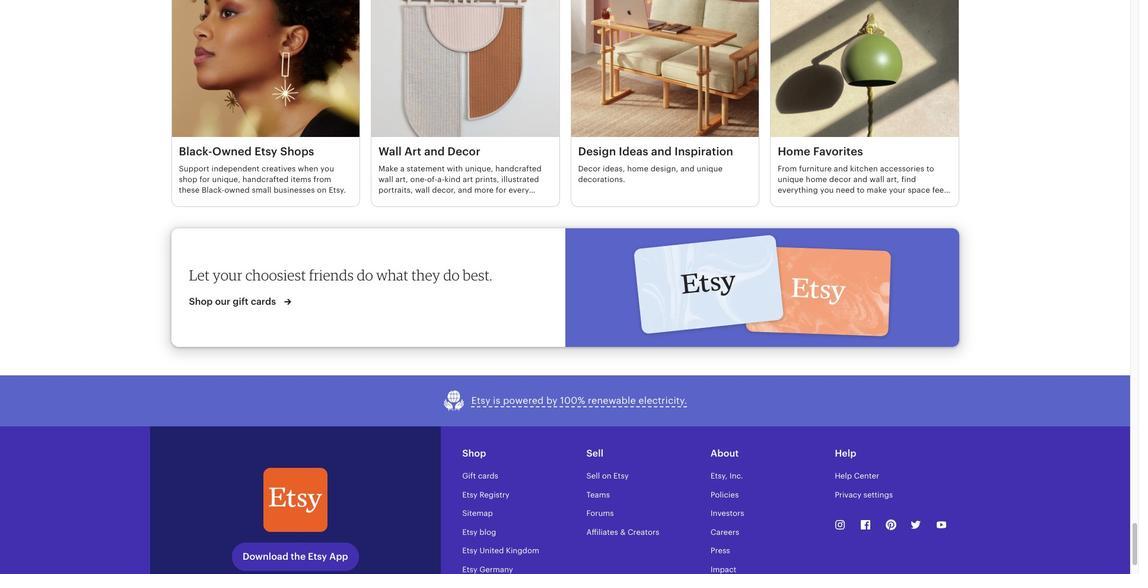 Task type: vqa. For each thing, say whether or not it's contained in the screenshot.
unique within the From furniture and kitchen accessories to unique home decor and wall art, find everything you need to make your space feel like home.
yes



Task type: locate. For each thing, give the bounding box(es) containing it.
1 vertical spatial help
[[835, 472, 852, 481]]

etsy germany
[[462, 565, 513, 574]]

design,
[[651, 164, 678, 173]]

1 horizontal spatial your
[[889, 186, 906, 195]]

cards right gift
[[251, 296, 276, 307]]

etsy up forums link on the bottom of page
[[614, 472, 629, 481]]

affiliates & creators
[[587, 528, 659, 537]]

on up teams
[[602, 472, 612, 481]]

decor ideas, home design, and unique decorations.
[[578, 164, 723, 184]]

0 vertical spatial you
[[320, 164, 334, 173]]

policies
[[711, 490, 739, 499]]

0 horizontal spatial you
[[320, 164, 334, 173]]

do right they
[[443, 266, 460, 284]]

1 vertical spatial for
[[496, 186, 506, 195]]

your inside from furniture and kitchen accessories to unique home decor and wall art, find everything you need to make your space feel like home.
[[889, 186, 906, 195]]

for down support
[[199, 175, 210, 184]]

0 vertical spatial to
[[927, 164, 934, 173]]

0 horizontal spatial unique,
[[212, 175, 240, 184]]

1 horizontal spatial to
[[927, 164, 934, 173]]

1 vertical spatial home
[[806, 175, 827, 184]]

0 vertical spatial decor
[[829, 175, 851, 184]]

handcrafted up illustrated on the left of the page
[[496, 164, 542, 173]]

unique down from
[[778, 175, 804, 184]]

1 vertical spatial cards
[[478, 472, 498, 481]]

1 horizontal spatial art,
[[887, 175, 899, 184]]

businesses
[[274, 186, 315, 195]]

download
[[243, 551, 289, 562]]

1 vertical spatial to
[[857, 186, 865, 195]]

1 horizontal spatial home
[[806, 175, 827, 184]]

shop for shop
[[462, 448, 486, 459]]

wall art and decor
[[379, 145, 481, 158]]

wall down make
[[379, 175, 393, 184]]

black-owned etsy shops
[[179, 145, 314, 158]]

0 horizontal spatial for
[[199, 175, 210, 184]]

kitchen
[[850, 164, 878, 173]]

etsy.
[[329, 186, 346, 195]]

2 help from the top
[[835, 472, 852, 481]]

art
[[404, 145, 421, 158]]

etsy is powered by 100% renewable electricity.
[[471, 395, 687, 407]]

0 vertical spatial home
[[627, 164, 649, 173]]

1 vertical spatial decor
[[379, 197, 401, 205]]

0 horizontal spatial on
[[317, 186, 327, 195]]

help up help center
[[835, 448, 856, 459]]

0 vertical spatial your
[[889, 186, 906, 195]]

shop up gift
[[462, 448, 486, 459]]

1 help from the top
[[835, 448, 856, 459]]

unique inside decor ideas, home design, and unique decorations.
[[697, 164, 723, 173]]

0 horizontal spatial shop
[[189, 296, 213, 307]]

investors link
[[711, 509, 744, 518]]

they
[[411, 266, 440, 284]]

a
[[400, 164, 405, 173]]

0 horizontal spatial decor
[[379, 197, 401, 205]]

let your choosiest friends do what they do best.
[[189, 266, 492, 284]]

0 horizontal spatial handcrafted
[[243, 175, 289, 184]]

0 horizontal spatial art,
[[395, 175, 408, 184]]

1 horizontal spatial you
[[820, 186, 834, 195]]

careers link
[[711, 528, 739, 537]]

from
[[314, 175, 331, 184]]

gift
[[462, 472, 476, 481]]

handcrafted up small
[[243, 175, 289, 184]]

2 sell from the top
[[587, 472, 600, 481]]

1 vertical spatial handcrafted
[[243, 175, 289, 184]]

you
[[320, 164, 334, 173], [820, 186, 834, 195]]

sell up teams
[[587, 472, 600, 481]]

etsy,
[[711, 472, 728, 481]]

decor down "portraits,"
[[379, 197, 401, 205]]

of-
[[427, 175, 437, 184]]

forums link
[[587, 509, 614, 518]]

more
[[474, 186, 494, 195]]

1 vertical spatial unique
[[778, 175, 804, 184]]

1 sell from the top
[[587, 448, 604, 459]]

you left need
[[820, 186, 834, 195]]

etsy blog
[[462, 528, 496, 537]]

design
[[578, 145, 616, 158]]

find
[[902, 175, 916, 184]]

art, down accessories
[[887, 175, 899, 184]]

1 horizontal spatial for
[[496, 186, 506, 195]]

renewable
[[588, 395, 636, 407]]

0 vertical spatial handcrafted
[[496, 164, 542, 173]]

1 horizontal spatial unique
[[778, 175, 804, 184]]

home
[[778, 145, 810, 158]]

1 vertical spatial on
[[602, 472, 612, 481]]

art,
[[395, 175, 408, 184], [887, 175, 899, 184]]

to up feel
[[927, 164, 934, 173]]

1 horizontal spatial cards
[[478, 472, 498, 481]]

2 horizontal spatial wall
[[870, 175, 885, 184]]

1 vertical spatial your
[[213, 266, 242, 284]]

0 vertical spatial for
[[199, 175, 210, 184]]

unique, inside support independent creatives when you shop for unique, handcrafted items from these black-owned small businesses on etsy.
[[212, 175, 240, 184]]

you up from
[[320, 164, 334, 173]]

1 vertical spatial shop
[[462, 448, 486, 459]]

on down from
[[317, 186, 327, 195]]

owned
[[224, 186, 250, 195]]

and inside make a statement with unique, handcrafted wall art, one-of-a-kind art prints, illustrated portraits, wall decor, and more for every decor style.
[[458, 186, 472, 195]]

statement
[[407, 164, 445, 173]]

a-
[[437, 175, 445, 184]]

your up the our
[[213, 266, 242, 284]]

1 horizontal spatial shop
[[462, 448, 486, 459]]

help up "privacy"
[[835, 472, 852, 481]]

decor
[[448, 145, 481, 158], [578, 164, 601, 173]]

0 horizontal spatial unique
[[697, 164, 723, 173]]

0 vertical spatial sell
[[587, 448, 604, 459]]

black-
[[179, 145, 212, 158], [202, 186, 224, 195]]

1 horizontal spatial do
[[443, 266, 460, 284]]

0 vertical spatial shop
[[189, 296, 213, 307]]

and down art at top
[[458, 186, 472, 195]]

to right need
[[857, 186, 865, 195]]

wall up make
[[870, 175, 885, 184]]

with
[[447, 164, 463, 173]]

1 vertical spatial unique,
[[212, 175, 240, 184]]

0 horizontal spatial home
[[627, 164, 649, 173]]

1 art, from the left
[[395, 175, 408, 184]]

help for help center
[[835, 472, 852, 481]]

home down ideas
[[627, 164, 649, 173]]

germany
[[480, 565, 513, 574]]

decor inside from furniture and kitchen accessories to unique home decor and wall art, find everything you need to make your space feel like home.
[[829, 175, 851, 184]]

art, inside from furniture and kitchen accessories to unique home decor and wall art, find everything you need to make your space feel like home.
[[887, 175, 899, 184]]

1 vertical spatial sell
[[587, 472, 600, 481]]

1 vertical spatial black-
[[202, 186, 224, 195]]

on
[[317, 186, 327, 195], [602, 472, 612, 481]]

is
[[493, 395, 501, 407]]

etsy is powered by 100% renewable electricity. button
[[443, 390, 687, 412]]

cards up etsy registry at the left
[[478, 472, 498, 481]]

wall
[[379, 145, 402, 158]]

united
[[480, 547, 504, 556]]

ideas
[[619, 145, 648, 158]]

decor up decorations.
[[578, 164, 601, 173]]

center
[[854, 472, 879, 481]]

sell on etsy link
[[587, 472, 629, 481]]

teams
[[587, 490, 610, 499]]

handcrafted
[[496, 164, 542, 173], [243, 175, 289, 184]]

0 horizontal spatial do
[[357, 266, 373, 284]]

black- right these
[[202, 186, 224, 195]]

unique down inspiration
[[697, 164, 723, 173]]

your
[[889, 186, 906, 195], [213, 266, 242, 284]]

space
[[908, 186, 930, 195]]

sell
[[587, 448, 604, 459], [587, 472, 600, 481]]

0 vertical spatial unique,
[[465, 164, 493, 173]]

art, down a
[[395, 175, 408, 184]]

wall inside from furniture and kitchen accessories to unique home decor and wall art, find everything you need to make your space feel like home.
[[870, 175, 885, 184]]

gift cards link
[[462, 472, 498, 481]]

0 vertical spatial unique
[[697, 164, 723, 173]]

0 vertical spatial on
[[317, 186, 327, 195]]

press
[[711, 547, 730, 556]]

0 vertical spatial decor
[[448, 145, 481, 158]]

2 art, from the left
[[887, 175, 899, 184]]

unique, up prints,
[[465, 164, 493, 173]]

unique
[[697, 164, 723, 173], [778, 175, 804, 184]]

1 vertical spatial decor
[[578, 164, 601, 173]]

black- up support
[[179, 145, 212, 158]]

etsy united kingdom link
[[462, 547, 539, 556]]

0 horizontal spatial wall
[[379, 175, 393, 184]]

1 horizontal spatial decor
[[578, 164, 601, 173]]

you inside support independent creatives when you shop for unique, handcrafted items from these black-owned small businesses on etsy.
[[320, 164, 334, 173]]

sell up 'sell on etsy'
[[587, 448, 604, 459]]

home inside from furniture and kitchen accessories to unique home decor and wall art, find everything you need to make your space feel like home.
[[806, 175, 827, 184]]

every
[[509, 186, 529, 195]]

and down the favorites at the top right of page
[[834, 164, 848, 173]]

etsy left is
[[471, 395, 491, 407]]

0 horizontal spatial to
[[857, 186, 865, 195]]

0 vertical spatial help
[[835, 448, 856, 459]]

handcrafted inside support independent creatives when you shop for unique, handcrafted items from these black-owned small businesses on etsy.
[[243, 175, 289, 184]]

unique,
[[465, 164, 493, 173], [212, 175, 240, 184]]

black- inside support independent creatives when you shop for unique, handcrafted items from these black-owned small businesses on etsy.
[[202, 186, 224, 195]]

1 horizontal spatial decor
[[829, 175, 851, 184]]

impact
[[711, 565, 737, 574]]

and
[[424, 145, 445, 158], [651, 145, 672, 158], [681, 164, 695, 173], [834, 164, 848, 173], [854, 175, 868, 184], [458, 186, 472, 195]]

etsy united kingdom
[[462, 547, 539, 556]]

0 horizontal spatial your
[[213, 266, 242, 284]]

1 vertical spatial you
[[820, 186, 834, 195]]

and right design,
[[681, 164, 695, 173]]

decor up with
[[448, 145, 481, 158]]

do
[[357, 266, 373, 284], [443, 266, 460, 284]]

the
[[291, 551, 306, 562]]

1 horizontal spatial unique,
[[465, 164, 493, 173]]

wall down "one-"
[[415, 186, 430, 195]]

decor
[[829, 175, 851, 184], [379, 197, 401, 205]]

forums
[[587, 509, 614, 518]]

home down "furniture"
[[806, 175, 827, 184]]

best.
[[463, 266, 492, 284]]

0 vertical spatial cards
[[251, 296, 276, 307]]

1 horizontal spatial handcrafted
[[496, 164, 542, 173]]

your down find
[[889, 186, 906, 195]]

1 do from the left
[[357, 266, 373, 284]]

for right the more
[[496, 186, 506, 195]]

cards
[[251, 296, 276, 307], [478, 472, 498, 481]]

inspiration
[[675, 145, 733, 158]]

decor up need
[[829, 175, 851, 184]]

do left what
[[357, 266, 373, 284]]

unique, down independent
[[212, 175, 240, 184]]

you inside from furniture and kitchen accessories to unique home decor and wall art, find everything you need to make your space feel like home.
[[820, 186, 834, 195]]

shop left the our
[[189, 296, 213, 307]]

etsy right the
[[308, 551, 327, 562]]



Task type: describe. For each thing, give the bounding box(es) containing it.
decorations.
[[578, 175, 625, 184]]

shops
[[280, 145, 314, 158]]

decor,
[[432, 186, 456, 195]]

sitemap link
[[462, 509, 493, 518]]

one-
[[410, 175, 427, 184]]

decor inside make a statement with unique, handcrafted wall art, one-of-a-kind art prints, illustrated portraits, wall decor, and more for every decor style.
[[379, 197, 401, 205]]

download the etsy app
[[243, 551, 348, 562]]

ideas,
[[603, 164, 625, 173]]

inc.
[[730, 472, 743, 481]]

art, inside make a statement with unique, handcrafted wall art, one-of-a-kind art prints, illustrated portraits, wall decor, and more for every decor style.
[[395, 175, 408, 184]]

etsy, inc.
[[711, 472, 743, 481]]

etsy inside button
[[471, 395, 491, 407]]

gift
[[233, 296, 248, 307]]

handcrafted inside make a statement with unique, handcrafted wall art, one-of-a-kind art prints, illustrated portraits, wall decor, and more for every decor style.
[[496, 164, 542, 173]]

0 horizontal spatial cards
[[251, 296, 276, 307]]

1 horizontal spatial on
[[602, 472, 612, 481]]

like
[[778, 197, 791, 205]]

etsy blog link
[[462, 528, 496, 537]]

sitemap
[[462, 509, 493, 518]]

settings
[[864, 490, 893, 499]]

blog
[[480, 528, 496, 537]]

portraits,
[[379, 186, 413, 195]]

and inside decor ideas, home design, and unique decorations.
[[681, 164, 695, 173]]

on inside support independent creatives when you shop for unique, handcrafted items from these black-owned small businesses on etsy.
[[317, 186, 327, 195]]

affiliates
[[587, 528, 618, 537]]

creatives
[[262, 164, 296, 173]]

0 vertical spatial black-
[[179, 145, 212, 158]]

illustrated
[[501, 175, 539, 184]]

etsy down etsy blog
[[462, 547, 477, 556]]

support independent creatives when you shop for unique, handcrafted items from these black-owned small businesses on etsy.
[[179, 164, 346, 195]]

by
[[546, 395, 558, 407]]

and down kitchen
[[854, 175, 868, 184]]

make
[[379, 164, 398, 173]]

etsy left "blog"
[[462, 528, 477, 537]]

feel
[[932, 186, 946, 195]]

creators
[[628, 528, 659, 537]]

unique inside from furniture and kitchen accessories to unique home decor and wall art, find everything you need to make your space feel like home.
[[778, 175, 804, 184]]

design ideas and inspiration
[[578, 145, 733, 158]]

kingdom
[[506, 547, 539, 556]]

etsy up the "creatives"
[[255, 145, 277, 158]]

friends
[[309, 266, 354, 284]]

100%
[[560, 395, 585, 407]]

home inside decor ideas, home design, and unique decorations.
[[627, 164, 649, 173]]

sell for sell on etsy
[[587, 472, 600, 481]]

sell for sell
[[587, 448, 604, 459]]

1 horizontal spatial wall
[[415, 186, 430, 195]]

decor inside decor ideas, home design, and unique decorations.
[[578, 164, 601, 173]]

etsy germany link
[[462, 565, 513, 574]]

furniture
[[799, 164, 832, 173]]

style.
[[403, 197, 423, 205]]

electricity.
[[639, 395, 687, 407]]

press link
[[711, 547, 730, 556]]

policies link
[[711, 490, 739, 499]]

art
[[463, 175, 473, 184]]

prints,
[[475, 175, 499, 184]]

privacy settings link
[[835, 490, 893, 499]]

home.
[[793, 197, 816, 205]]

gift cards
[[462, 472, 498, 481]]

choosiest
[[245, 266, 306, 284]]

support
[[179, 164, 209, 173]]

make a statement with unique, handcrafted wall art, one-of-a-kind art prints, illustrated portraits, wall decor, and more for every decor style.
[[379, 164, 542, 205]]

what
[[376, 266, 408, 284]]

unique, inside make a statement with unique, handcrafted wall art, one-of-a-kind art prints, illustrated portraits, wall decor, and more for every decor style.
[[465, 164, 493, 173]]

accessories
[[880, 164, 924, 173]]

and up design,
[[651, 145, 672, 158]]

about
[[711, 448, 739, 459]]

app
[[329, 551, 348, 562]]

privacy settings
[[835, 490, 893, 499]]

kind
[[445, 175, 461, 184]]

privacy
[[835, 490, 862, 499]]

owned
[[212, 145, 252, 158]]

0 horizontal spatial decor
[[448, 145, 481, 158]]

favorites
[[813, 145, 863, 158]]

help center link
[[835, 472, 879, 481]]

let
[[189, 266, 210, 284]]

etsy down gift
[[462, 490, 477, 499]]

for inside make a statement with unique, handcrafted wall art, one-of-a-kind art prints, illustrated portraits, wall decor, and more for every decor style.
[[496, 186, 506, 195]]

independent
[[212, 164, 260, 173]]

small
[[252, 186, 272, 195]]

etsy left germany
[[462, 565, 477, 574]]

for inside support independent creatives when you shop for unique, handcrafted items from these black-owned small businesses on etsy.
[[199, 175, 210, 184]]

2 do from the left
[[443, 266, 460, 284]]

help for help
[[835, 448, 856, 459]]

shop for shop our gift cards
[[189, 296, 213, 307]]

help center
[[835, 472, 879, 481]]

make
[[867, 186, 887, 195]]

need
[[836, 186, 855, 195]]

&
[[620, 528, 626, 537]]

when
[[298, 164, 318, 173]]

from furniture and kitchen accessories to unique home decor and wall art, find everything you need to make your space feel like home.
[[778, 164, 946, 205]]

powered
[[503, 395, 544, 407]]

etsy, inc. link
[[711, 472, 743, 481]]

shop
[[179, 175, 197, 184]]

download the etsy app link
[[232, 543, 359, 571]]

and up statement
[[424, 145, 445, 158]]

careers
[[711, 528, 739, 537]]

our
[[215, 296, 230, 307]]

shop our gift cards
[[189, 296, 278, 307]]

from
[[778, 164, 797, 173]]

teams link
[[587, 490, 610, 499]]

registry
[[480, 490, 510, 499]]



